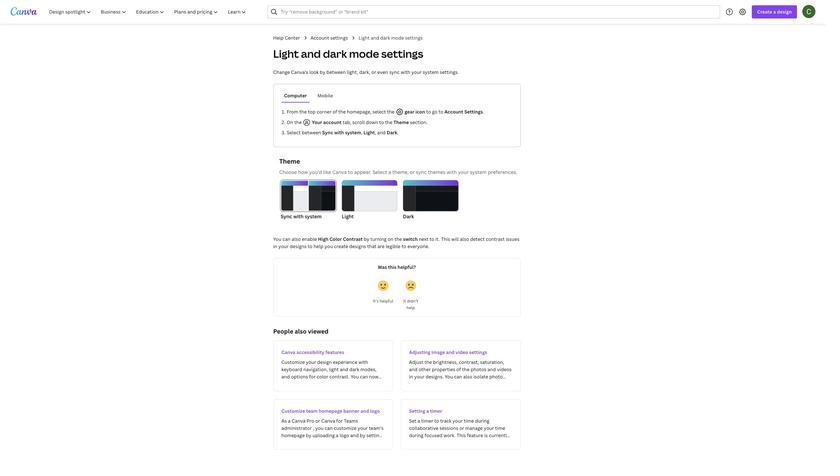 Task type: describe. For each thing, give the bounding box(es) containing it.
1 , from the left
[[361, 129, 363, 136]]

account
[[323, 119, 342, 125]]

light,
[[347, 69, 358, 75]]

video
[[456, 349, 468, 355]]

are
[[378, 243, 385, 250]]

scroll
[[353, 119, 365, 125]]

features
[[326, 349, 344, 355]]

0 horizontal spatial with
[[334, 129, 344, 136]]

on
[[287, 119, 293, 125]]

setting a timer
[[409, 408, 442, 414]]

high
[[318, 236, 329, 242]]

next to it. this will also detect contrast issues in your designs to help you create designs that are legible to everyone.
[[273, 236, 520, 250]]

center
[[285, 35, 300, 41]]

help center link
[[273, 34, 300, 42]]

banner
[[344, 408, 360, 414]]

account settings link
[[311, 34, 348, 42]]

light and dark mode settings link
[[359, 34, 423, 42]]

create a design button
[[752, 5, 798, 18]]

it.
[[436, 236, 440, 242]]

settings.
[[440, 69, 459, 75]]

on
[[388, 236, 394, 242]]

the up dark
[[385, 119, 393, 125]]

top level navigation element
[[45, 5, 252, 18]]

change
[[273, 69, 290, 75]]

1 horizontal spatial your
[[412, 69, 422, 75]]

can
[[283, 236, 291, 242]]

your
[[312, 119, 322, 125]]

computer
[[284, 92, 307, 99]]

1 vertical spatial light and dark mode settings
[[273, 47, 423, 61]]

canva accessibility features link
[[273, 341, 393, 391]]

color
[[330, 236, 342, 242]]

dark,
[[359, 69, 371, 75]]

that
[[367, 243, 377, 250]]

create
[[758, 9, 773, 15]]

sync
[[322, 129, 333, 136]]

to down enable
[[308, 243, 313, 250]]

and inside 'link'
[[361, 408, 369, 414]]

settings
[[465, 109, 483, 115]]

it didn't help
[[403, 298, 418, 311]]

the right select
[[387, 109, 395, 115]]

1 vertical spatial between
[[302, 129, 321, 136]]

on the
[[287, 119, 303, 125]]

a for setting
[[427, 408, 429, 414]]

switch
[[403, 236, 418, 242]]

tab,
[[343, 119, 351, 125]]

😔 image
[[406, 281, 416, 291]]

look
[[309, 69, 319, 75]]

🙂 image
[[378, 281, 389, 291]]

select
[[373, 109, 386, 115]]

1 horizontal spatial .
[[483, 109, 484, 115]]

turning
[[371, 236, 387, 242]]

everyone.
[[408, 243, 430, 250]]

the right 'of'
[[339, 109, 346, 115]]

helpful?
[[398, 264, 416, 270]]

setting
[[409, 408, 425, 414]]

to left it.
[[430, 236, 435, 242]]

mobile
[[318, 92, 333, 99]]

customize team homepage banner and logo
[[282, 408, 380, 414]]

customize
[[282, 408, 305, 414]]

team
[[306, 408, 318, 414]]

0 horizontal spatial system
[[345, 129, 361, 136]]

select
[[287, 129, 301, 136]]

create
[[334, 243, 348, 250]]

it
[[403, 298, 406, 304]]

theme
[[394, 119, 409, 125]]

also right can
[[292, 236, 301, 242]]

corner
[[317, 109, 332, 115]]

canva's
[[291, 69, 308, 75]]

0 horizontal spatial account
[[311, 35, 329, 41]]

enable
[[302, 236, 317, 242]]

down
[[366, 119, 378, 125]]

issues
[[506, 236, 520, 242]]

0 horizontal spatial by
[[320, 69, 326, 75]]

to right go
[[439, 109, 444, 115]]

sync
[[389, 69, 400, 75]]

help
[[273, 35, 284, 41]]

Try "remove background" or "brand kit" search field
[[281, 6, 716, 18]]

detect
[[470, 236, 485, 242]]

top
[[308, 109, 316, 115]]

the right on
[[295, 119, 302, 125]]

the right "on"
[[395, 236, 402, 242]]

will
[[452, 236, 459, 242]]

1 horizontal spatial account
[[445, 109, 464, 115]]

2 vertical spatial light
[[364, 129, 375, 136]]

computer button
[[282, 89, 310, 102]]

you
[[325, 243, 333, 250]]

1 horizontal spatial system
[[423, 69, 439, 75]]



Task type: vqa. For each thing, say whether or not it's contained in the screenshot.
also inside the NEXT TO IT. THIS WILL ALSO DETECT CONTRAST ISSUES IN YOUR DESIGNS TO HELP YOU CREATE DESIGNS THAT ARE LEGIBLE TO EVERYONE.
yes



Task type: locate. For each thing, give the bounding box(es) containing it.
between left the light,
[[327, 69, 346, 75]]

to down switch
[[402, 243, 407, 250]]

select between sync with system , light , and dark .
[[287, 129, 399, 136]]

gear
[[405, 109, 415, 115]]

0 horizontal spatial a
[[427, 408, 429, 414]]

account right center
[[311, 35, 329, 41]]

between
[[327, 69, 346, 75], [302, 129, 321, 136]]

of
[[333, 109, 337, 115]]

0 vertical spatial dark
[[381, 35, 390, 41]]

also inside next to it. this will also detect contrast issues in your designs to help you create designs that are legible to everyone.
[[460, 236, 469, 242]]

1 vertical spatial light
[[273, 47, 299, 61]]

your down can
[[279, 243, 289, 250]]

help down didn't at the bottom of page
[[407, 305, 415, 311]]

didn't
[[407, 298, 418, 304]]

0 vertical spatial your
[[412, 69, 422, 75]]

section.
[[410, 119, 428, 125]]

1 vertical spatial .
[[397, 129, 399, 136]]

help inside next to it. this will also detect contrast issues in your designs to help you create designs that are legible to everyone.
[[314, 243, 324, 250]]

canva accessibility features
[[282, 349, 344, 355]]

canva
[[282, 349, 296, 355]]

also
[[292, 236, 301, 242], [460, 236, 469, 242], [295, 327, 307, 335]]

the
[[300, 109, 307, 115], [339, 109, 346, 115], [387, 109, 395, 115], [295, 119, 302, 125], [385, 119, 393, 125], [395, 236, 402, 242]]

0 horizontal spatial ,
[[361, 129, 363, 136]]

also right will
[[460, 236, 469, 242]]

1 horizontal spatial mode
[[391, 35, 404, 41]]

to
[[426, 109, 431, 115], [439, 109, 444, 115], [379, 119, 384, 125], [430, 236, 435, 242], [308, 243, 313, 250], [402, 243, 407, 250]]

icon
[[416, 109, 425, 115]]

0 horizontal spatial mode
[[349, 47, 379, 61]]

homepage,
[[347, 109, 372, 115]]

0 vertical spatial a
[[774, 9, 776, 15]]

light and dark mode settings
[[359, 35, 423, 41], [273, 47, 423, 61]]

0 vertical spatial with
[[401, 69, 411, 75]]

to right down
[[379, 119, 384, 125]]

system down scroll
[[345, 129, 361, 136]]

a left design
[[774, 9, 776, 15]]

go
[[432, 109, 438, 115]]

0 vertical spatial light and dark mode settings
[[359, 35, 423, 41]]

from
[[287, 109, 298, 115]]

also right people
[[295, 327, 307, 335]]

account settings
[[311, 35, 348, 41]]

1 horizontal spatial by
[[364, 236, 369, 242]]

to left go
[[426, 109, 431, 115]]

was
[[378, 264, 387, 270]]

0 horizontal spatial help
[[314, 243, 324, 250]]

by right look
[[320, 69, 326, 75]]

tab, scroll down to the theme section.
[[342, 119, 428, 125]]

0 vertical spatial help
[[314, 243, 324, 250]]

0 vertical spatial system
[[423, 69, 439, 75]]

with
[[401, 69, 411, 75], [334, 129, 344, 136]]

your right sync
[[412, 69, 422, 75]]

0 horizontal spatial designs
[[290, 243, 307, 250]]

or
[[372, 69, 376, 75]]

, down scroll
[[361, 129, 363, 136]]

next
[[419, 236, 429, 242]]

the left top at the top
[[300, 109, 307, 115]]

1 horizontal spatial dark
[[381, 35, 390, 41]]

setting a timer link
[[401, 399, 521, 450]]

,
[[361, 129, 363, 136], [375, 129, 376, 136]]

a inside dropdown button
[[774, 9, 776, 15]]

change canva's look by between light, dark, or even sync with your system settings.
[[273, 69, 459, 75]]

a left timer
[[427, 408, 429, 414]]

light
[[359, 35, 370, 41], [273, 47, 299, 61], [364, 129, 375, 136]]

design
[[777, 9, 792, 15]]

1 vertical spatial dark
[[323, 47, 347, 61]]

customize team homepage banner and logo link
[[273, 399, 393, 450]]

system
[[423, 69, 439, 75], [345, 129, 361, 136]]

0 horizontal spatial between
[[302, 129, 321, 136]]

helpful
[[380, 298, 393, 304]]

dark inside light and dark mode settings link
[[381, 35, 390, 41]]

1 vertical spatial mode
[[349, 47, 379, 61]]

by up that
[[364, 236, 369, 242]]

2 , from the left
[[375, 129, 376, 136]]

and
[[371, 35, 379, 41], [301, 47, 321, 61], [377, 129, 386, 136], [446, 349, 455, 355], [361, 408, 369, 414]]

homepage
[[319, 408, 342, 414]]

0 horizontal spatial .
[[397, 129, 399, 136]]

settings
[[330, 35, 348, 41], [405, 35, 423, 41], [381, 47, 423, 61], [469, 349, 487, 355]]

1 vertical spatial with
[[334, 129, 344, 136]]

.
[[483, 109, 484, 115], [397, 129, 399, 136]]

help center
[[273, 35, 300, 41]]

1 vertical spatial help
[[407, 305, 415, 311]]

your
[[412, 69, 422, 75], [279, 243, 289, 250]]

account
[[311, 35, 329, 41], [445, 109, 464, 115]]

you can also enable high color contrast by turning on the switch
[[273, 236, 418, 242]]

was this helpful?
[[378, 264, 416, 270]]

1 vertical spatial a
[[427, 408, 429, 414]]

dark
[[381, 35, 390, 41], [323, 47, 347, 61]]

image
[[432, 349, 445, 355]]

a
[[774, 9, 776, 15], [427, 408, 429, 414]]

accessibility
[[297, 349, 325, 355]]

adjusting image and video settings link
[[401, 341, 521, 391]]

people also viewed
[[273, 327, 329, 335]]

adjusting image and video settings
[[409, 349, 487, 355]]

1 vertical spatial account
[[445, 109, 464, 115]]

1 vertical spatial by
[[364, 236, 369, 242]]

help inside it didn't help
[[407, 305, 415, 311]]

1 horizontal spatial a
[[774, 9, 776, 15]]

designs
[[290, 243, 307, 250], [349, 243, 366, 250]]

mode inside light and dark mode settings link
[[391, 35, 404, 41]]

contrast
[[343, 236, 363, 242]]

designs down enable
[[290, 243, 307, 250]]

a for create
[[774, 9, 776, 15]]

designs down contrast
[[349, 243, 366, 250]]

dark
[[387, 129, 397, 136]]

it's
[[373, 298, 379, 304]]

it's helpful
[[373, 298, 393, 304]]

, down down
[[375, 129, 376, 136]]

between down the your
[[302, 129, 321, 136]]

system left settings.
[[423, 69, 439, 75]]

0 vertical spatial between
[[327, 69, 346, 75]]

1 vertical spatial system
[[345, 129, 361, 136]]

this
[[388, 264, 397, 270]]

account right go
[[445, 109, 464, 115]]

christina overa image
[[803, 5, 816, 18]]

0 vertical spatial light
[[359, 35, 370, 41]]

1 horizontal spatial ,
[[375, 129, 376, 136]]

2 designs from the left
[[349, 243, 366, 250]]

this
[[441, 236, 450, 242]]

in
[[273, 243, 277, 250]]

gear icon
[[404, 109, 425, 115]]

viewed
[[308, 327, 329, 335]]

timer
[[430, 408, 442, 414]]

your inside next to it. this will also detect contrast issues in your designs to help you create designs that are legible to everyone.
[[279, 243, 289, 250]]

0 vertical spatial by
[[320, 69, 326, 75]]

you
[[273, 236, 282, 242]]

from the top corner of the homepage, select the
[[287, 109, 396, 115]]

help down high
[[314, 243, 324, 250]]

mobile button
[[315, 89, 336, 102]]

create a design
[[758, 9, 792, 15]]

to go to account settings .
[[425, 109, 484, 115]]

1 horizontal spatial help
[[407, 305, 415, 311]]

1 vertical spatial your
[[279, 243, 289, 250]]

even
[[378, 69, 388, 75]]

1 designs from the left
[[290, 243, 307, 250]]

1 horizontal spatial with
[[401, 69, 411, 75]]

1 horizontal spatial between
[[327, 69, 346, 75]]

0 horizontal spatial your
[[279, 243, 289, 250]]

adjusting
[[409, 349, 431, 355]]

0 vertical spatial mode
[[391, 35, 404, 41]]

0 vertical spatial account
[[311, 35, 329, 41]]

0 vertical spatial .
[[483, 109, 484, 115]]

your account
[[311, 119, 342, 125]]

0 horizontal spatial dark
[[323, 47, 347, 61]]

1 horizontal spatial designs
[[349, 243, 366, 250]]



